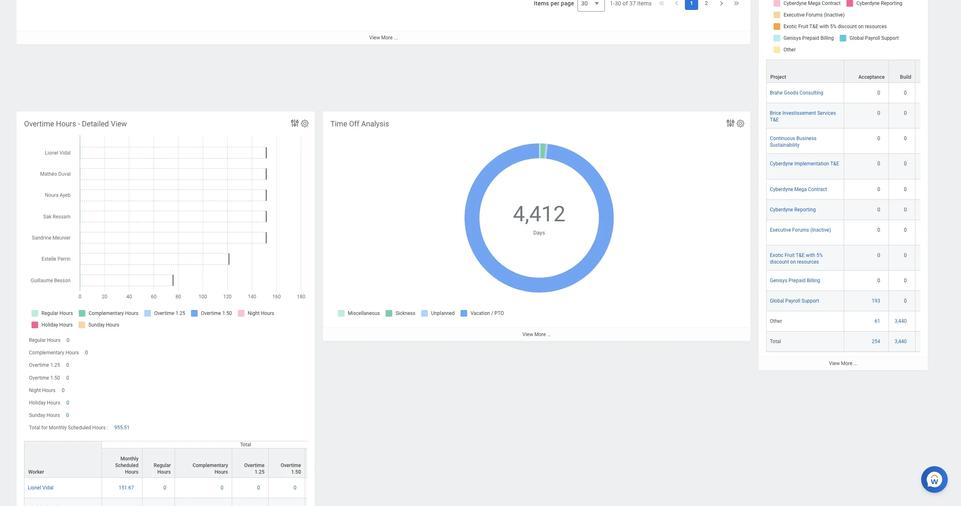 Task type: locate. For each thing, give the bounding box(es) containing it.
0 vertical spatial ...
[[394, 35, 398, 41]]

1 horizontal spatial 1.50
[[291, 470, 301, 476]]

3,440 for 61
[[895, 319, 908, 324]]

items
[[638, 0, 652, 7]]

11 business planning image from the top
[[920, 318, 949, 325]]

1 3,440 from the top
[[895, 319, 908, 324]]

2 vertical spatial view more ... link
[[759, 357, 929, 371]]

view more ... link
[[17, 31, 751, 44], [323, 328, 751, 342], [759, 357, 929, 371]]

2 vertical spatial view more ...
[[830, 361, 858, 367]]

3,440 button for 254
[[895, 339, 909, 345]]

business planning image for brahe goods consulting
[[920, 90, 949, 96]]

configure and view chart data image inside overtime hours - detailed view element
[[290, 118, 300, 128]]

0 vertical spatial regular
[[29, 338, 46, 344]]

business
[[928, 68, 949, 73], [797, 136, 817, 142]]

... inside time off balances and liability by organization "element"
[[394, 35, 398, 41]]

0 vertical spatial total
[[771, 339, 782, 345]]

overtime 1.50 column header
[[269, 442, 305, 479]]

1 horizontal spatial ...
[[548, 332, 551, 338]]

acceptance
[[859, 74, 886, 80]]

0 vertical spatial 3,440
[[895, 319, 908, 324]]

t&e right implementation
[[831, 161, 840, 167]]

2 horizontal spatial ...
[[854, 361, 858, 367]]

overtime 1.25 up night hours in the left bottom of the page
[[29, 363, 60, 369]]

1 vertical spatial overtime 1.25
[[244, 463, 265, 476]]

... for project reported time by project element
[[854, 361, 858, 367]]

1 horizontal spatial business
[[928, 68, 949, 73]]

monthly up 151.67 button
[[121, 457, 139, 462]]

1 horizontal spatial overtime 1.50
[[281, 463, 301, 476]]

implementation
[[795, 161, 830, 167]]

more inside time off balances and liability by organization "element"
[[382, 35, 393, 41]]

more inside time off analysis element
[[535, 332, 546, 338]]

1 vertical spatial total
[[29, 425, 40, 431]]

8 business planning image from the top
[[920, 252, 949, 259]]

0 horizontal spatial business
[[797, 136, 817, 142]]

total inside project reported time by project element
[[771, 339, 782, 345]]

0 vertical spatial more
[[382, 35, 393, 41]]

0 horizontal spatial complementary hours
[[29, 350, 79, 356]]

1.25 left overtime 1.50 popup button
[[255, 470, 265, 476]]

brahe goods consulting
[[771, 90, 824, 96]]

1 horizontal spatial view more ...
[[523, 332, 551, 338]]

0 vertical spatial overtime 1.50
[[29, 375, 60, 381]]

overtime 1.50 inside popup button
[[281, 463, 301, 476]]

investissement
[[783, 110, 817, 116]]

pagination element
[[610, 0, 744, 17]]

0 horizontal spatial overtime 1.25
[[29, 363, 60, 369]]

1 vertical spatial ...
[[548, 332, 551, 338]]

0
[[878, 90, 881, 96], [905, 90, 908, 96], [878, 110, 881, 116], [905, 110, 908, 116], [878, 136, 881, 142], [905, 136, 908, 142], [878, 161, 881, 167], [905, 161, 908, 167], [878, 187, 881, 192], [905, 187, 908, 192], [878, 207, 881, 213], [905, 207, 908, 213], [878, 227, 881, 233], [905, 227, 908, 233], [878, 253, 881, 258], [905, 253, 908, 258], [878, 278, 881, 284], [905, 278, 908, 284], [905, 298, 908, 304], [67, 338, 70, 344], [85, 350, 88, 356], [66, 363, 69, 369], [66, 375, 69, 381], [62, 388, 65, 394], [67, 400, 69, 406], [66, 413, 69, 419], [164, 486, 166, 491], [221, 486, 224, 491], [257, 486, 260, 491], [294, 486, 297, 491]]

1 horizontal spatial scheduled
[[115, 463, 139, 469]]

0 horizontal spatial monthly
[[49, 425, 67, 431]]

0 horizontal spatial 1.25
[[50, 363, 60, 369]]

0 horizontal spatial scheduled
[[68, 425, 91, 431]]

complementary left overtime 1.25 'popup button'
[[193, 463, 228, 469]]

2 business planning image from the top
[[920, 110, 949, 117]]

2 vertical spatial more
[[842, 361, 853, 367]]

monthly scheduled hours button
[[102, 449, 142, 478]]

1 horizontal spatial complementary hours
[[193, 463, 228, 476]]

0 horizontal spatial total
[[29, 425, 40, 431]]

vidal
[[42, 486, 53, 491]]

10 business planning image from the top
[[920, 298, 949, 305]]

1 vertical spatial 3,440 button
[[895, 339, 909, 345]]

0 vertical spatial view more ... link
[[17, 31, 751, 44]]

overtime inside 'popup button'
[[244, 463, 265, 469]]

30
[[615, 0, 622, 7]]

0 vertical spatial 1.25
[[50, 363, 60, 369]]

1 vertical spatial complementary hours
[[193, 463, 228, 476]]

... inside time off analysis element
[[548, 332, 551, 338]]

more inside project reported time by project element
[[842, 361, 853, 367]]

cyberdyne down sustainability
[[771, 161, 794, 167]]

total left for
[[29, 425, 40, 431]]

complementary hours column header
[[175, 442, 232, 479]]

total for total for monthly scheduled hours :
[[29, 425, 40, 431]]

scheduled left the :
[[68, 425, 91, 431]]

1 3,440 button from the top
[[895, 318, 909, 325]]

scheduled
[[68, 425, 91, 431], [115, 463, 139, 469]]

1 vertical spatial more
[[535, 332, 546, 338]]

view more ... inside time off balances and liability by organization "element"
[[370, 35, 398, 41]]

1.50
[[50, 375, 60, 381], [291, 470, 301, 476]]

view more ... link inside project reported time by project element
[[759, 357, 929, 371]]

regular
[[29, 338, 46, 344], [154, 463, 171, 469]]

view more ... for time off balances and liability by organization "element"
[[370, 35, 398, 41]]

monthly scheduled hours column header
[[102, 442, 143, 479]]

2 3,440 from the top
[[895, 339, 908, 345]]

1 horizontal spatial configure and view chart data image
[[726, 118, 736, 128]]

5 business planning image from the top
[[920, 186, 949, 193]]

2 cyberdyne from the top
[[771, 187, 794, 192]]

1 horizontal spatial regular
[[154, 463, 171, 469]]

business planning image for exotic fruit t&e with 5% discount on resources
[[920, 252, 949, 259]]

1 vertical spatial monthly
[[121, 457, 139, 462]]

1.25
[[50, 363, 60, 369], [255, 470, 265, 476]]

overtime inside popup button
[[281, 463, 301, 469]]

2 3,440 button from the top
[[895, 339, 909, 345]]

2 list
[[686, 0, 714, 10]]

overtime 1.50 right overtime 1.25 'popup button'
[[281, 463, 301, 476]]

sunday hours
[[29, 413, 60, 419]]

955.51 button
[[114, 425, 131, 432]]

worker
[[28, 470, 44, 476]]

total element
[[771, 337, 782, 345]]

0 horizontal spatial ...
[[394, 35, 398, 41]]

0 horizontal spatial more
[[382, 35, 393, 41]]

view inside project reported time by project element
[[830, 361, 840, 367]]

detailed
[[82, 120, 109, 128]]

time
[[331, 120, 348, 128]]

for
[[41, 425, 48, 431]]

4 business planning image from the top
[[920, 161, 949, 167]]

row
[[767, 60, 962, 83], [767, 83, 962, 103], [767, 103, 962, 129], [767, 129, 962, 154], [767, 154, 962, 180], [767, 180, 962, 200], [767, 200, 962, 220], [767, 220, 962, 246], [767, 246, 962, 271], [767, 271, 962, 291], [767, 291, 962, 312], [767, 312, 962, 332], [767, 332, 962, 352], [24, 442, 390, 479], [24, 442, 390, 479], [24, 479, 390, 499], [24, 499, 390, 507]]

genisys
[[771, 278, 788, 284]]

overtime 1.50
[[29, 375, 60, 381], [281, 463, 301, 476]]

7 business planning image from the top
[[920, 227, 949, 233]]

0 horizontal spatial 1.50
[[50, 375, 60, 381]]

days
[[534, 230, 546, 236]]

monthly right for
[[49, 425, 67, 431]]

monthly inside monthly scheduled hours
[[121, 457, 139, 462]]

1 horizontal spatial overtime 1.25
[[244, 463, 265, 476]]

0 button
[[878, 90, 882, 96], [905, 90, 909, 96], [878, 110, 882, 117], [905, 110, 909, 117], [878, 135, 882, 142], [905, 135, 909, 142], [878, 161, 882, 167], [905, 161, 909, 167], [878, 186, 882, 193], [905, 186, 909, 193], [878, 206, 882, 213], [905, 206, 909, 213], [878, 227, 882, 233], [905, 227, 909, 233], [878, 252, 882, 259], [905, 252, 909, 259], [878, 278, 882, 284], [905, 278, 909, 284], [905, 298, 909, 305], [67, 337, 71, 344], [85, 350, 89, 357], [66, 362, 70, 369], [66, 375, 70, 382], [62, 387, 66, 394], [67, 400, 71, 407], [66, 412, 70, 419], [164, 485, 168, 492], [221, 485, 225, 492], [257, 485, 261, 492], [294, 485, 298, 492]]

4,412 days
[[513, 202, 566, 236]]

193
[[873, 298, 881, 304]]

sustainability
[[771, 142, 800, 148]]

0 horizontal spatial t&e
[[771, 117, 779, 123]]

row containing lionel vidal
[[24, 479, 390, 499]]

row containing global payroll support
[[767, 291, 962, 312]]

0 vertical spatial regular hours
[[29, 338, 61, 344]]

row containing continuous business sustainability
[[767, 129, 962, 154]]

business down brice investissement services t&e at the right top of page
[[797, 136, 817, 142]]

overtime hours - detailed view
[[24, 120, 127, 128]]

complementary up night hours in the left bottom of the page
[[29, 350, 64, 356]]

with
[[807, 253, 816, 258]]

3,440 button right 254 button
[[895, 339, 909, 345]]

...
[[394, 35, 398, 41], [548, 332, 551, 338], [854, 361, 858, 367]]

2 vertical spatial ...
[[854, 361, 858, 367]]

0 horizontal spatial overtime 1.50
[[29, 375, 60, 381]]

sunday
[[29, 413, 45, 419]]

5%
[[817, 253, 824, 258]]

1 horizontal spatial regular hours
[[154, 463, 171, 476]]

1 horizontal spatial t&e
[[796, 253, 805, 258]]

-
[[78, 120, 80, 128]]

... inside project reported time by project element
[[854, 361, 858, 367]]

row containing cyberdyne mega contract
[[767, 180, 962, 200]]

2 configure and view chart data image from the left
[[726, 118, 736, 128]]

2 horizontal spatial total
[[771, 339, 782, 345]]

business planning image for continuous business sustainability
[[920, 135, 949, 142]]

1 business planning image from the top
[[920, 90, 949, 96]]

cyberdyne implementation t&e
[[771, 161, 840, 167]]

1 horizontal spatial more
[[535, 332, 546, 338]]

1 horizontal spatial 1.25
[[255, 470, 265, 476]]

complementary hours
[[29, 350, 79, 356], [193, 463, 228, 476]]

business up planning
[[928, 68, 949, 73]]

2 horizontal spatial view more ...
[[830, 361, 858, 367]]

complementary hours inside popup button
[[193, 463, 228, 476]]

1 horizontal spatial total
[[240, 443, 251, 448]]

2 vertical spatial total
[[240, 443, 251, 448]]

total
[[771, 339, 782, 345], [29, 425, 40, 431], [240, 443, 251, 448]]

2 vertical spatial cyberdyne
[[771, 207, 794, 213]]

off
[[349, 120, 360, 128]]

1-30 of 37 items
[[610, 0, 652, 7]]

2
[[706, 0, 709, 6]]

overtime 1.50 up night hours in the left bottom of the page
[[29, 375, 60, 381]]

0 horizontal spatial regular hours
[[29, 338, 61, 344]]

scheduled up the 151.67
[[115, 463, 139, 469]]

complementary hours up night hours in the left bottom of the page
[[29, 350, 79, 356]]

2 horizontal spatial more
[[842, 361, 853, 367]]

complementary inside popup button
[[193, 463, 228, 469]]

1 horizontal spatial monthly
[[121, 457, 139, 462]]

complementary
[[29, 350, 64, 356], [193, 463, 228, 469]]

business planning
[[928, 68, 949, 80]]

61
[[875, 319, 881, 324]]

mega
[[795, 187, 808, 192]]

t&e for exotic fruit t&e with 5% discount on resources
[[796, 253, 805, 258]]

reporting
[[795, 207, 817, 213]]

cyberdyne up executive on the top of the page
[[771, 207, 794, 213]]

chevron right small image
[[718, 0, 726, 8]]

business planning image for genisys prepaid billing
[[920, 278, 949, 284]]

acceptance button
[[845, 60, 889, 83]]

more
[[382, 35, 393, 41], [535, 332, 546, 338], [842, 361, 853, 367]]

1 vertical spatial cyberdyne
[[771, 187, 794, 192]]

3,440 button for 61
[[895, 318, 909, 325]]

1 vertical spatial 3,440
[[895, 339, 908, 345]]

view more ... inside project reported time by project element
[[830, 361, 858, 367]]

brice investissement services t&e link
[[771, 109, 837, 123]]

12 business planning image from the top
[[920, 339, 949, 345]]

configure and view chart data image left "configure time off analysis" image
[[726, 118, 736, 128]]

3 business planning image from the top
[[920, 135, 949, 142]]

other element
[[771, 317, 783, 324]]

view
[[370, 35, 380, 41], [111, 120, 127, 128], [523, 332, 534, 338], [830, 361, 840, 367]]

2 vertical spatial t&e
[[796, 253, 805, 258]]

0 vertical spatial business
[[928, 68, 949, 73]]

row containing cyberdyne implementation t&e
[[767, 154, 962, 180]]

2 horizontal spatial t&e
[[831, 161, 840, 167]]

forums
[[793, 227, 810, 233]]

1.25 up night hours in the left bottom of the page
[[50, 363, 60, 369]]

business inside popup button
[[928, 68, 949, 73]]

row containing genisys prepaid billing
[[767, 271, 962, 291]]

overtime
[[24, 120, 54, 128], [29, 363, 49, 369], [29, 375, 49, 381], [244, 463, 265, 469], [281, 463, 301, 469]]

configure and view chart data image
[[290, 118, 300, 128], [726, 118, 736, 128]]

more for time off balances and liability by organization "element"
[[382, 35, 393, 41]]

0 horizontal spatial configure and view chart data image
[[290, 118, 300, 128]]

0 vertical spatial view more ...
[[370, 35, 398, 41]]

brice
[[771, 110, 782, 116]]

1 vertical spatial business
[[797, 136, 817, 142]]

view more ... link for time off balances and liability by organization "element"
[[17, 31, 751, 44]]

hours
[[56, 120, 76, 128], [47, 338, 61, 344], [66, 350, 79, 356], [42, 388, 56, 394], [47, 400, 60, 406], [47, 413, 60, 419], [92, 425, 106, 431], [125, 470, 139, 476], [158, 470, 171, 476], [215, 470, 228, 476]]

0 vertical spatial cyberdyne
[[771, 161, 794, 167]]

cyberdyne for cyberdyne implementation t&e
[[771, 161, 794, 167]]

1 vertical spatial regular hours
[[154, 463, 171, 476]]

1 vertical spatial scheduled
[[115, 463, 139, 469]]

row containing other
[[767, 312, 962, 332]]

1 vertical spatial overtime 1.50
[[281, 463, 301, 476]]

business planning button
[[916, 60, 952, 83]]

row containing executive forums (inactive)
[[767, 220, 962, 246]]

3 cyberdyne from the top
[[771, 207, 794, 213]]

on
[[791, 259, 797, 265]]

genisys prepaid billing
[[771, 278, 821, 284]]

exotic fruit t&e with 5% discount on resources
[[771, 253, 824, 265]]

business planning image
[[920, 90, 949, 96], [920, 110, 949, 117], [920, 135, 949, 142], [920, 161, 949, 167], [920, 186, 949, 193], [920, 206, 949, 213], [920, 227, 949, 233], [920, 252, 949, 259], [920, 278, 949, 284], [920, 298, 949, 305], [920, 318, 949, 325], [920, 339, 949, 345]]

0 horizontal spatial view more ...
[[370, 35, 398, 41]]

configure and view chart data image left configure overtime hours - detailed view image
[[290, 118, 300, 128]]

3,440
[[895, 319, 908, 324], [895, 339, 908, 345]]

0 horizontal spatial regular
[[29, 338, 46, 344]]

1 vertical spatial view more ...
[[523, 332, 551, 338]]

1 vertical spatial t&e
[[831, 161, 840, 167]]

business planning image for cyberdyne reporting
[[920, 206, 949, 213]]

project column header
[[767, 60, 845, 83]]

0 vertical spatial scheduled
[[68, 425, 91, 431]]

3,440 right 254 button
[[895, 339, 908, 345]]

overtime 1.25 down the "total" popup button
[[244, 463, 265, 476]]

overtime 1.25 column header
[[232, 442, 269, 479]]

chevron 2x left small image
[[658, 0, 666, 8]]

row containing monthly scheduled hours
[[24, 442, 390, 479]]

items per page
[[534, 0, 575, 7]]

chevron left small image
[[673, 0, 681, 8]]

planning
[[929, 74, 949, 80]]

0 vertical spatial overtime 1.25
[[29, 363, 60, 369]]

1 horizontal spatial complementary
[[193, 463, 228, 469]]

3,440 button
[[895, 318, 909, 325], [895, 339, 909, 345]]

view more ... for project reported time by project element
[[830, 361, 858, 367]]

cell
[[305, 479, 329, 499], [102, 499, 143, 507], [305, 499, 329, 507]]

cyberdyne reporting
[[771, 207, 817, 213]]

... for time off balances and liability by organization "element"
[[394, 35, 398, 41]]

total down the other
[[771, 339, 782, 345]]

3,440 for 254
[[895, 339, 908, 345]]

0 vertical spatial monthly
[[49, 425, 67, 431]]

3,440 button right the "61" button
[[895, 318, 909, 325]]

t&e down brice
[[771, 117, 779, 123]]

1.25 inside "overtime 1.25"
[[255, 470, 265, 476]]

hours inside regular hours
[[158, 470, 171, 476]]

0 vertical spatial 3,440 button
[[895, 318, 909, 325]]

view more ...
[[370, 35, 398, 41], [523, 332, 551, 338], [830, 361, 858, 367]]

6 business planning image from the top
[[920, 206, 949, 213]]

complementary hours left overtime 1.25 'popup button'
[[193, 463, 228, 476]]

total up overtime 1.25 'popup button'
[[240, 443, 251, 448]]

1-30 of 37 items status
[[610, 0, 652, 8]]

cyberdyne
[[771, 161, 794, 167], [771, 187, 794, 192], [771, 207, 794, 213]]

configure overtime hours - detailed view image
[[300, 119, 310, 128]]

9 business planning image from the top
[[920, 278, 949, 284]]

configure and view chart data image inside time off analysis element
[[726, 118, 736, 128]]

3,440 right the "61" button
[[895, 319, 908, 324]]

0 horizontal spatial complementary
[[29, 350, 64, 356]]

1 vertical spatial 1.50
[[291, 470, 301, 476]]

1 configure and view chart data image from the left
[[290, 118, 300, 128]]

regular hours button
[[143, 449, 175, 478]]

1 cyberdyne from the top
[[771, 161, 794, 167]]

cyberdyne left mega
[[771, 187, 794, 192]]

holiday
[[29, 400, 46, 406]]

0 vertical spatial t&e
[[771, 117, 779, 123]]

1 vertical spatial regular
[[154, 463, 171, 469]]

t&e up on
[[796, 253, 805, 258]]

t&e inside exotic fruit t&e with 5% discount on resources
[[796, 253, 805, 258]]

1 vertical spatial complementary
[[193, 463, 228, 469]]

cyberdyne mega contract link
[[771, 185, 828, 192]]

1 vertical spatial 1.25
[[255, 470, 265, 476]]

continuous business sustainability link
[[771, 134, 817, 148]]

configure and view chart data image for overtime hours - detailed view
[[290, 118, 300, 128]]

total button
[[102, 442, 390, 449]]

analysis
[[362, 120, 389, 128]]



Task type: vqa. For each thing, say whether or not it's contained in the screenshot.
the bottommost Overtime 1.25
yes



Task type: describe. For each thing, give the bounding box(es) containing it.
overtime hours - detailed view element
[[17, 112, 390, 507]]

global
[[771, 298, 785, 304]]

total for monthly scheduled hours :
[[29, 425, 108, 431]]

total inside popup button
[[240, 443, 251, 448]]

global payroll support link
[[771, 297, 820, 304]]

lionel vidal link
[[28, 484, 53, 491]]

acceptance column header
[[845, 60, 890, 83]]

build button
[[890, 60, 916, 83]]

brahe
[[771, 90, 783, 96]]

business planning image for cyberdyne implementation t&e
[[920, 161, 949, 167]]

row containing exotic fruit t&e with 5% discount on resources
[[767, 246, 962, 271]]

executive
[[771, 227, 792, 233]]

61 button
[[875, 318, 882, 325]]

per
[[551, 0, 560, 7]]

0 vertical spatial 1.50
[[50, 375, 60, 381]]

:
[[107, 425, 108, 431]]

hours inside monthly scheduled hours
[[125, 470, 139, 476]]

business planning image for executive forums (inactive)
[[920, 227, 949, 233]]

business planning image for cyberdyne mega contract
[[920, 186, 949, 193]]

lionel
[[28, 486, 41, 491]]

total for the total element
[[771, 339, 782, 345]]

4,412 button
[[513, 200, 567, 229]]

continuous business sustainability
[[771, 136, 817, 148]]

time off analysis element
[[323, 112, 751, 342]]

page
[[561, 0, 575, 7]]

configure and view chart data image for time off analysis
[[726, 118, 736, 128]]

configure time off analysis image
[[737, 119, 746, 128]]

continuous
[[771, 136, 796, 142]]

business planning image for global payroll support
[[920, 298, 949, 305]]

regular hours column header
[[143, 442, 175, 479]]

prepaid
[[789, 278, 806, 284]]

contract
[[809, 187, 828, 192]]

(inactive)
[[811, 227, 832, 233]]

2 button
[[700, 0, 714, 10]]

view inside time off analysis element
[[523, 332, 534, 338]]

global payroll support
[[771, 298, 820, 304]]

monthly scheduled hours
[[115, 457, 139, 476]]

lionel vidal
[[28, 486, 53, 491]]

1 vertical spatial view more ... link
[[323, 328, 751, 342]]

worker column header
[[24, 442, 102, 479]]

worker button
[[24, 442, 102, 478]]

complementary hours button
[[175, 449, 232, 478]]

time off analysis
[[331, 120, 389, 128]]

254 button
[[873, 339, 882, 345]]

overtime 1.25 button
[[232, 449, 268, 478]]

discount
[[771, 259, 790, 265]]

build
[[901, 74, 912, 80]]

chevron 2x right small image
[[733, 0, 741, 8]]

1.50 inside overtime 1.50
[[291, 470, 301, 476]]

row containing cyberdyne reporting
[[767, 200, 962, 220]]

exotic
[[771, 253, 784, 258]]

genisys prepaid billing link
[[771, 276, 821, 284]]

row containing business planning
[[767, 60, 962, 83]]

cyberdyne implementation t&e link
[[771, 160, 840, 167]]

payroll
[[786, 298, 801, 304]]

254
[[873, 339, 881, 345]]

scheduled inside popup button
[[115, 463, 139, 469]]

4,412
[[513, 202, 566, 227]]

regular hours inside 'popup button'
[[154, 463, 171, 476]]

fruit
[[785, 253, 795, 258]]

consulting
[[800, 90, 824, 96]]

time off balances and liability by organization element
[[17, 0, 751, 44]]

193 button
[[873, 298, 882, 305]]

37
[[630, 0, 636, 7]]

items
[[534, 0, 550, 7]]

services
[[818, 110, 837, 116]]

brice investissement services t&e
[[771, 110, 837, 123]]

night
[[29, 388, 41, 394]]

view more ... inside time off analysis element
[[523, 332, 551, 338]]

billing
[[807, 278, 821, 284]]

row containing brahe goods consulting
[[767, 83, 962, 103]]

view inside overtime hours - detailed view element
[[111, 120, 127, 128]]

cyberdyne for cyberdyne reporting
[[771, 207, 794, 213]]

support
[[802, 298, 820, 304]]

business planning image for brice investissement services t&e
[[920, 110, 949, 117]]

holiday hours
[[29, 400, 60, 406]]

brahe goods consulting link
[[771, 88, 824, 96]]

1-
[[610, 0, 615, 7]]

exotic fruit t&e with 5% discount on resources link
[[771, 251, 824, 265]]

business inside 'continuous business sustainability'
[[797, 136, 817, 142]]

resources
[[798, 259, 820, 265]]

0 vertical spatial complementary hours
[[29, 350, 79, 356]]

executive forums (inactive) link
[[771, 226, 832, 233]]

build column header
[[890, 60, 916, 83]]

view inside time off balances and liability by organization "element"
[[370, 35, 380, 41]]

overtime 1.50 button
[[269, 449, 305, 478]]

view more ... link for project reported time by project element
[[759, 357, 929, 371]]

project button
[[767, 60, 844, 83]]

955.51
[[114, 425, 130, 431]]

items per page element
[[533, 0, 605, 17]]

overtime 1.25 inside overtime 1.25 'popup button'
[[244, 463, 265, 476]]

t&e for cyberdyne implementation t&e
[[831, 161, 840, 167]]

151.67 button
[[119, 485, 135, 492]]

cyberdyne for cyberdyne mega contract
[[771, 187, 794, 192]]

t&e inside brice investissement services t&e
[[771, 117, 779, 123]]

project reported time by project element
[[759, 0, 962, 371]]

cyberdyne mega contract
[[771, 187, 828, 192]]

more for project reported time by project element
[[842, 361, 853, 367]]

151.67
[[119, 486, 134, 491]]

cyberdyne reporting link
[[771, 205, 817, 213]]

other
[[771, 319, 783, 324]]

0 vertical spatial complementary
[[29, 350, 64, 356]]

executive forums (inactive)
[[771, 227, 832, 233]]

regular inside 'popup button'
[[154, 463, 171, 469]]

row containing brice investissement services t&e
[[767, 103, 962, 129]]



